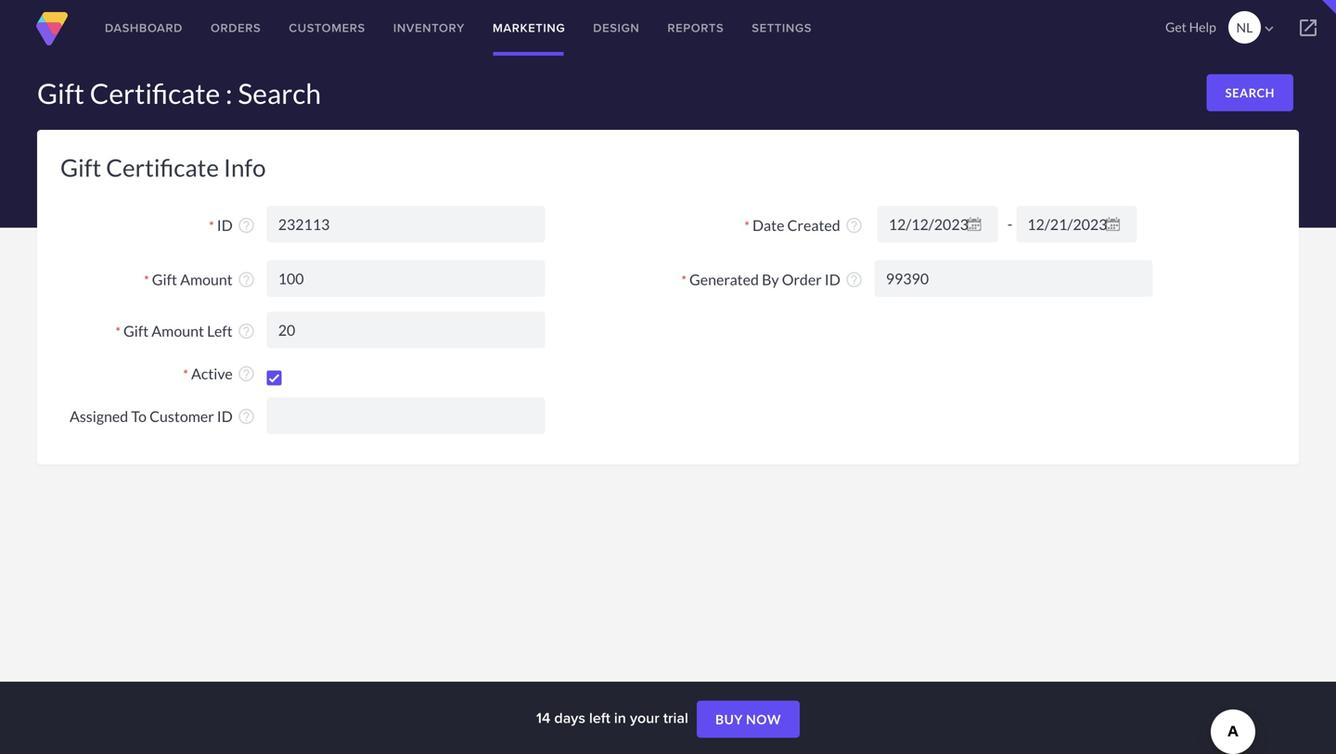 Task type: locate. For each thing, give the bounding box(es) containing it.
active
[[191, 365, 233, 383]]

id inside the * id help_outline
[[217, 216, 233, 234]]

help_outline down info
[[237, 216, 256, 235]]

certificate
[[90, 77, 220, 110], [106, 153, 219, 182]]

* gift amount left help_outline
[[115, 322, 256, 340]]

search down nl 
[[1225, 85, 1275, 100]]

help_outline down * active help_outline
[[237, 408, 256, 426]]

* left 'date'
[[744, 218, 750, 234]]

amount left the left
[[152, 322, 204, 340]]

generated
[[689, 270, 759, 288]]

info
[[224, 153, 266, 182]]

date
[[752, 216, 784, 234]]

1 vertical spatial id
[[825, 270, 840, 288]]

amount
[[180, 270, 233, 288], [152, 322, 204, 340]]

mm/dd/yyyy text field right -
[[1016, 206, 1137, 243]]

* left active
[[183, 366, 188, 382]]

-
[[1007, 215, 1012, 233]]

marketing
[[493, 19, 565, 37]]

help_outline right created
[[845, 216, 863, 235]]

assigned
[[70, 407, 128, 425]]

* inside * generated by order id help_outline
[[681, 272, 687, 288]]

mm/dd/yyyy text field left -
[[877, 206, 998, 243]]

* for * generated by order id help_outline
[[681, 272, 687, 288]]

0 vertical spatial id
[[217, 216, 233, 234]]

* generated by order id help_outline
[[681, 270, 863, 289]]

buy now
[[715, 712, 781, 728]]

search inside search link
[[1225, 85, 1275, 100]]

gift
[[37, 77, 84, 110], [60, 153, 101, 182], [152, 270, 177, 288], [123, 322, 149, 340]]

certificate for info
[[106, 153, 219, 182]]

now
[[746, 712, 781, 728]]

amount up the left
[[180, 270, 233, 288]]

help_outline right order
[[845, 270, 863, 289]]

help_outline right the left
[[237, 322, 256, 340]]

1 vertical spatial certificate
[[106, 153, 219, 182]]

MM/DD/YYYY text field
[[877, 206, 998, 243], [1016, 206, 1137, 243]]

dashboard link
[[91, 0, 197, 56]]

nl 
[[1236, 19, 1278, 37]]

orders
[[211, 19, 261, 37]]

help_outline
[[237, 216, 256, 235], [845, 216, 863, 235], [237, 270, 256, 289], [845, 270, 863, 289], [237, 322, 256, 340], [237, 365, 256, 383], [237, 408, 256, 426]]

2 vertical spatial id
[[217, 407, 233, 425]]

* inside the * id help_outline
[[209, 218, 214, 234]]

gift inside * gift amount help_outline
[[152, 270, 177, 288]]

to
[[131, 407, 147, 425]]

id inside assigned to customer id help_outline
[[217, 407, 233, 425]]

1 horizontal spatial mm/dd/yyyy text field
[[1016, 206, 1137, 243]]

None text field
[[267, 260, 545, 297], [267, 312, 545, 348], [267, 260, 545, 297], [267, 312, 545, 348]]

* inside * gift amount help_outline
[[144, 272, 149, 288]]

* up assigned
[[115, 324, 121, 339]]

* inside * active help_outline
[[183, 366, 188, 382]]

1 horizontal spatial search
[[1225, 85, 1275, 100]]

help_outline right active
[[237, 365, 256, 383]]

help_outline down the * id help_outline
[[237, 270, 256, 289]]

certificate down the gift certificate : search
[[106, 153, 219, 182]]

* active help_outline
[[183, 365, 256, 383]]

id right order
[[825, 270, 840, 288]]

your
[[630, 707, 659, 729]]

*
[[209, 218, 214, 234], [744, 218, 750, 234], [144, 272, 149, 288], [681, 272, 687, 288], [115, 324, 121, 339], [183, 366, 188, 382]]

id down * active help_outline
[[217, 407, 233, 425]]

gift certificate info
[[60, 153, 266, 182]]

id
[[217, 216, 233, 234], [825, 270, 840, 288], [217, 407, 233, 425]]

amount inside * gift amount help_outline
[[180, 270, 233, 288]]

None text field
[[267, 206, 545, 243], [875, 260, 1153, 297], [267, 397, 545, 434], [267, 206, 545, 243], [875, 260, 1153, 297], [267, 397, 545, 434]]

gift inside * gift amount left help_outline
[[123, 322, 149, 340]]

0 vertical spatial certificate
[[90, 77, 220, 110]]

* up * gift amount left help_outline
[[144, 272, 149, 288]]

created
[[787, 216, 840, 234]]

* left generated
[[681, 272, 687, 288]]

0 horizontal spatial mm/dd/yyyy text field
[[877, 206, 998, 243]]

search right :
[[238, 77, 321, 110]]

certificate down dashboard link
[[90, 77, 220, 110]]

* id help_outline
[[209, 216, 256, 235]]

get
[[1165, 19, 1187, 35]]

id up * gift amount help_outline
[[217, 216, 233, 234]]

1 vertical spatial amount
[[152, 322, 204, 340]]

 link
[[1280, 0, 1336, 56]]

amount inside * gift amount left help_outline
[[152, 322, 204, 340]]

search
[[238, 77, 321, 110], [1225, 85, 1275, 100]]

help_outline inside * active help_outline
[[237, 365, 256, 383]]

0 horizontal spatial search
[[238, 77, 321, 110]]

* for * date created help_outline
[[744, 218, 750, 234]]

0 vertical spatial amount
[[180, 270, 233, 288]]

help_outline inside the * id help_outline
[[237, 216, 256, 235]]

amount for help_outline
[[180, 270, 233, 288]]

* inside * gift amount left help_outline
[[115, 324, 121, 339]]

* inside * date created help_outline
[[744, 218, 750, 234]]

days
[[554, 707, 585, 729]]

* up * gift amount help_outline
[[209, 218, 214, 234]]



Task type: describe. For each thing, give the bounding box(es) containing it.
id inside * generated by order id help_outline
[[825, 270, 840, 288]]

* for * gift amount left help_outline
[[115, 324, 121, 339]]


[[1261, 20, 1278, 37]]

help_outline inside * generated by order id help_outline
[[845, 270, 863, 289]]

trial
[[663, 707, 688, 729]]

get help
[[1165, 19, 1216, 35]]

certificate for :
[[90, 77, 220, 110]]

by
[[762, 270, 779, 288]]

inventory
[[393, 19, 465, 37]]

:
[[225, 77, 233, 110]]

14 days left in your trial
[[536, 707, 692, 729]]

help_outline inside * gift amount left help_outline
[[237, 322, 256, 340]]

help_outline inside * date created help_outline
[[845, 216, 863, 235]]

1 mm/dd/yyyy text field from the left
[[877, 206, 998, 243]]

reports
[[667, 19, 724, 37]]

help
[[1189, 19, 1216, 35]]

assigned to customer id help_outline
[[70, 407, 256, 426]]

settings
[[752, 19, 812, 37]]

* for * active help_outline
[[183, 366, 188, 382]]

left
[[207, 322, 233, 340]]

amount for left
[[152, 322, 204, 340]]

order
[[782, 270, 822, 288]]

help_outline inside * gift amount help_outline
[[237, 270, 256, 289]]

search link
[[1207, 74, 1293, 111]]


[[1297, 17, 1319, 39]]

customers
[[289, 19, 365, 37]]

left
[[589, 707, 610, 729]]

help_outline inside assigned to customer id help_outline
[[237, 408, 256, 426]]

customer
[[149, 407, 214, 425]]

* gift amount help_outline
[[144, 270, 256, 289]]

dashboard
[[105, 19, 183, 37]]

buy
[[715, 712, 743, 728]]

gift certificate : search
[[37, 77, 321, 110]]

design
[[593, 19, 640, 37]]

2 mm/dd/yyyy text field from the left
[[1016, 206, 1137, 243]]

nl
[[1236, 19, 1253, 35]]

* for * id help_outline
[[209, 218, 214, 234]]

in
[[614, 707, 626, 729]]

buy now link
[[697, 701, 800, 738]]

14
[[536, 707, 550, 729]]

* date created help_outline
[[744, 216, 863, 235]]

* for * gift amount help_outline
[[144, 272, 149, 288]]



Task type: vqa. For each thing, say whether or not it's contained in the screenshot.
Open
no



